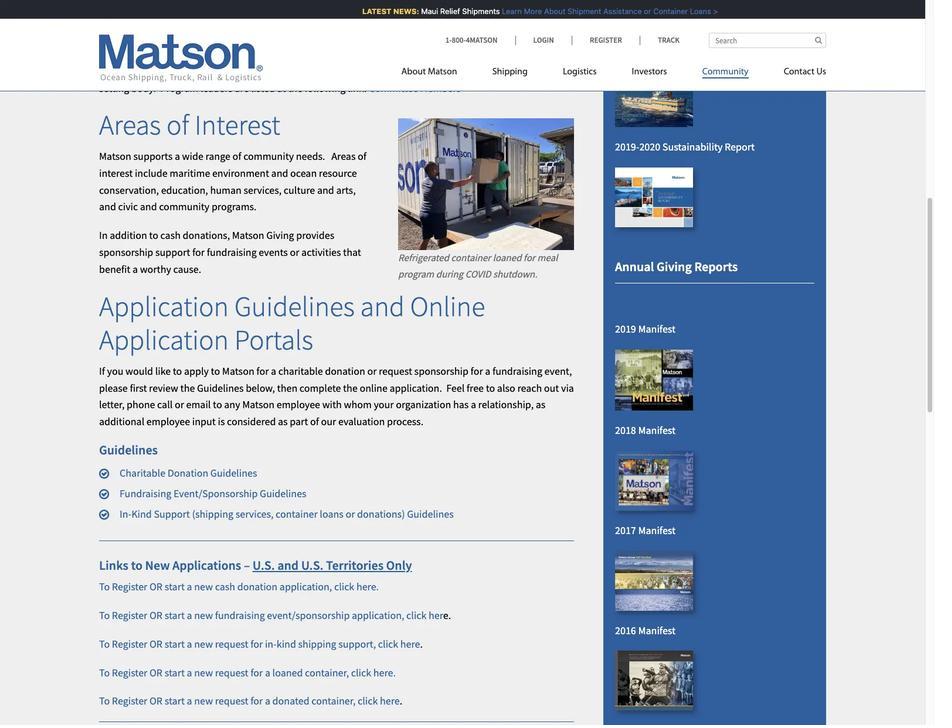 Task type: locate. For each thing, give the bounding box(es) containing it.
latest news: maui relief shipments learn more about shipment assistance or container loans >
[[357, 6, 712, 16]]

areas
[[99, 108, 161, 143], [331, 150, 356, 163]]

support
[[154, 508, 190, 521]]

2 horizontal spatial is
[[458, 64, 465, 78]]

fundraising event/sponsorship guidelines
[[120, 487, 306, 501]]

giving
[[186, 31, 213, 44]]

donation
[[168, 467, 208, 480]]

0 horizontal spatial is
[[218, 415, 225, 429]]

application, for event/sponsorship
[[352, 609, 404, 623]]

5 or from the top
[[149, 695, 163, 709]]

track
[[658, 35, 680, 45]]

to inside in addition to cash donations, matson giving provides sponsorship support for fundraising events or activities that benefit a worthy cause.
[[149, 229, 158, 242]]

for inside refrigerated container loaned for meal program during covid shutdown.
[[524, 252, 535, 265]]

donation up complete
[[325, 365, 365, 378]]

to right the addition
[[149, 229, 158, 242]]

1 vertical spatial community
[[159, 200, 210, 214]]

request
[[379, 365, 412, 378], [215, 638, 248, 651], [215, 666, 248, 680], [215, 695, 248, 709]]

matson up "interest"
[[99, 150, 131, 163]]

giving up the events
[[266, 229, 294, 242]]

3 or from the top
[[149, 638, 163, 651]]

0 vertical spatial —
[[502, 31, 510, 44]]

sponsorship inside in addition to cash donations, matson giving provides sponsorship support for fundraising events or activities that benefit a worthy cause.
[[99, 246, 153, 259]]

or right loans
[[346, 508, 355, 521]]

giving inside in addition to cash donations, matson giving provides sponsorship support for fundraising events or activities that benefit a worthy cause.
[[266, 229, 294, 242]]

1 manifest from the top
[[638, 323, 676, 336]]

0 vertical spatial container
[[451, 252, 491, 265]]

the
[[467, 64, 482, 78], [288, 81, 302, 95], [180, 381, 195, 395], [343, 381, 358, 395]]

of
[[287, 47, 296, 61], [167, 108, 189, 143], [233, 150, 241, 163], [358, 150, 367, 163], [310, 415, 319, 429]]

4 start from the top
[[165, 666, 185, 680]]

0 horizontal spatial areas
[[99, 108, 161, 143]]

employees,
[[385, 47, 436, 61]]

2 vertical spatial is
[[218, 415, 225, 429]]

is down each
[[458, 64, 465, 78]]

4 or from the top
[[149, 666, 163, 680]]

that
[[343, 246, 361, 259]]

setting
[[99, 81, 129, 95]]

needs.
[[296, 150, 325, 163]]

matson down "below,"
[[242, 398, 275, 412]]

u.s.
[[253, 558, 275, 574], [301, 558, 324, 574]]

are
[[235, 81, 249, 95]]

by
[[303, 31, 314, 44]]

committee down pacific
[[369, 81, 418, 95]]

here.
[[356, 581, 379, 594], [373, 666, 396, 680]]

arts,
[[336, 183, 356, 197]]

1 horizontal spatial sponsorship
[[414, 365, 469, 378]]

request down the to register or start a new request for a loaned container, click here.
[[215, 695, 248, 709]]

new
[[145, 558, 170, 574]]

1 vertical spatial about
[[401, 67, 426, 77]]

track link
[[640, 35, 680, 45]]

2 or from the top
[[149, 609, 163, 623]]

— down giving
[[192, 47, 200, 61]]

if
[[99, 365, 105, 378]]

1 matson community manifest image from the top
[[615, 168, 693, 228]]

here. down support,
[[373, 666, 396, 680]]

to register or start a new fundraising event/sponsorship application, click her e.
[[99, 609, 451, 623]]

areas up resource
[[331, 150, 356, 163]]

0 horizontal spatial charitable
[[140, 31, 184, 44]]

relief
[[435, 6, 455, 16]]

services, right (shipping
[[236, 508, 274, 521]]

for left meal
[[524, 252, 535, 265]]

0 vertical spatial committee
[[407, 64, 456, 78]]

1 vertical spatial container
[[276, 508, 318, 521]]

for up "below,"
[[256, 365, 269, 378]]

0 vertical spatial charitable
[[140, 31, 184, 44]]

input
[[192, 415, 216, 429]]

to left new
[[131, 558, 143, 574]]

1 horizontal spatial here
[[400, 638, 420, 651]]

2 vertical spatial fundraising
[[215, 609, 265, 623]]

0 horizontal spatial about
[[401, 67, 426, 77]]

1 vertical spatial .
[[400, 695, 402, 709]]

of inside the matson's charitable giving program is directed by three geographically oriented committees — pacific, alaska and mainland — entirely comprised of active and involved employees, each considering requests from their respective communities, which they know best.  the pacific committee is the primary policy- setting body.  program leaders are listed at the following link:
[[287, 47, 296, 61]]

0 vertical spatial manifest icon image
[[615, 552, 693, 611]]

top menu navigation
[[401, 62, 826, 86]]

1 vertical spatial cash
[[215, 581, 235, 594]]

organization
[[396, 398, 451, 412]]

is right input
[[218, 415, 225, 429]]

0 horizontal spatial application,
[[280, 581, 332, 594]]

as
[[536, 398, 546, 412], [278, 415, 288, 429]]

about right more
[[539, 6, 560, 16]]

for down donations,
[[192, 246, 205, 259]]

0 vertical spatial donation
[[325, 365, 365, 378]]

0 vertical spatial report
[[701, 40, 730, 54]]

program inside the matson's charitable giving program is directed by three geographically oriented committees — pacific, alaska and mainland — entirely comprised of active and involved employees, each considering requests from their respective communities, which they know best.  the pacific committee is the primary policy- setting body.  program leaders are listed at the following link:
[[215, 31, 253, 44]]

1 vertical spatial manifest icon image
[[615, 652, 693, 712]]

1 horizontal spatial as
[[536, 398, 546, 412]]

of up wide
[[167, 108, 189, 143]]

here. down territories
[[356, 581, 379, 594]]

2 matson community manifest image from the top
[[615, 452, 693, 511]]

request for kind
[[215, 638, 248, 651]]

guidelines down the events
[[234, 289, 355, 324]]

employee down call in the left bottom of the page
[[147, 415, 190, 429]]

manifest
[[638, 323, 676, 336], [638, 424, 676, 438], [638, 524, 676, 538], [638, 624, 676, 638]]

the right the at
[[288, 81, 302, 95]]

program up entirely
[[215, 31, 253, 44]]

cash down applications
[[215, 581, 235, 594]]

then
[[277, 381, 297, 395]]

application up like on the left of the page
[[99, 323, 229, 358]]

1 vertical spatial here
[[380, 695, 400, 709]]

covid
[[465, 268, 491, 281]]

start
[[165, 581, 185, 594], [165, 609, 185, 623], [165, 638, 185, 651], [165, 666, 185, 680], [165, 695, 185, 709]]

matson supports a wide range of community needs.   areas of interest include maritime environment and ocean resource conservation, education, human services, culture and arts, and civic and community programs.
[[99, 150, 367, 214]]

charitable
[[140, 31, 184, 44], [278, 365, 323, 378]]

matson community manifest image
[[615, 168, 693, 228], [615, 452, 693, 511]]

sponsorship up feel
[[414, 365, 469, 378]]

fundraising down to register or start a new cash donation application, click here. link
[[215, 609, 265, 623]]

0 vertical spatial areas
[[99, 108, 161, 143]]

1 vertical spatial matson community manifest image
[[615, 452, 693, 511]]

matson up members
[[428, 67, 457, 77]]

1 vertical spatial loaned
[[272, 666, 303, 680]]

manifest right 2018
[[638, 424, 676, 438]]

of left our
[[310, 415, 319, 429]]

or right call in the left bottom of the page
[[175, 398, 184, 412]]

areas up the supports
[[99, 108, 161, 143]]

u.s. left territories
[[301, 558, 324, 574]]

1 horizontal spatial about
[[539, 6, 560, 16]]

new up to register or start a new request for a donated container, click here link
[[194, 666, 213, 680]]

1 horizontal spatial u.s.
[[301, 558, 324, 574]]

or for to register or start a new request for in-kind shipping support, click here
[[149, 638, 163, 651]]

shipping link
[[475, 62, 545, 86]]

additional
[[99, 415, 144, 429]]

phone
[[127, 398, 155, 412]]

event,
[[545, 365, 572, 378]]

new up to register or start a new request for a loaned container, click here. link
[[194, 638, 213, 651]]

or left container
[[638, 6, 646, 16]]

for left in- at the bottom
[[251, 638, 263, 651]]

has
[[453, 398, 469, 412]]

1 vertical spatial application,
[[352, 609, 404, 623]]

portals
[[234, 323, 313, 358]]

search image
[[815, 36, 822, 44]]

0 vertical spatial matson community manifest image
[[615, 168, 693, 228]]

0 vertical spatial cash
[[160, 229, 181, 242]]

about up committee members link
[[401, 67, 426, 77]]

donation
[[325, 365, 365, 378], [237, 581, 278, 594]]

0 horizontal spatial donation
[[237, 581, 278, 594]]

1 vertical spatial donation
[[237, 581, 278, 594]]

1 vertical spatial sponsorship
[[414, 365, 469, 378]]

event/sponsorship
[[267, 609, 350, 623]]

1 application from the top
[[99, 289, 229, 324]]

annual
[[615, 259, 654, 275]]

pacific,
[[512, 31, 544, 44]]

cash up support
[[160, 229, 181, 242]]

applications
[[172, 558, 241, 574]]

learn
[[496, 6, 516, 16]]

free
[[467, 381, 484, 395]]

civic
[[118, 200, 138, 214]]

request up to register or start a new request for a loaned container, click here. link
[[215, 638, 248, 651]]

1 start from the top
[[165, 581, 185, 594]]

latest
[[357, 6, 386, 16]]

in-kind support (shipping services, container loans or donations) guidelines
[[120, 508, 454, 521]]

manifest icon image up 2016 manifest
[[615, 552, 693, 611]]

as down out
[[536, 398, 546, 412]]

manifest right 2019
[[638, 323, 676, 336]]

2 to from the top
[[99, 609, 110, 623]]

alaska
[[99, 47, 128, 61]]

employee up the part
[[277, 398, 320, 412]]

charitable inside if you would like to apply to matson for a charitable donation or request sponsorship for a fundraising event, please first review the guidelines below, then complete the online application.  feel free to also reach out via letter, phone call or email to any matson employee with whom your organization has a relationship, as additional employee input is considered as part of our evaluation process.
[[278, 365, 323, 378]]

3 start from the top
[[165, 638, 185, 651]]

container left loans
[[276, 508, 318, 521]]

0 horizontal spatial program
[[215, 31, 253, 44]]

guidelines right donations)
[[407, 508, 454, 521]]

1 horizontal spatial —
[[502, 31, 510, 44]]

giving right the annual on the right
[[657, 259, 692, 275]]

0 horizontal spatial cash
[[160, 229, 181, 242]]

committee up members
[[407, 64, 456, 78]]

0 horizontal spatial sponsorship
[[99, 246, 153, 259]]

0 horizontal spatial u.s.
[[253, 558, 275, 574]]

1 horizontal spatial program
[[398, 268, 434, 281]]

for down to register or start a new request for in-kind shipping support, click here link
[[251, 666, 263, 680]]

loaned down kind
[[272, 666, 303, 680]]

as left the part
[[278, 415, 288, 429]]

0 vertical spatial loaned
[[493, 252, 522, 265]]

5 start from the top
[[165, 695, 185, 709]]

2 manifest icon image from the top
[[615, 652, 693, 712]]

or right the events
[[290, 246, 299, 259]]

manifest icon image down 2016 manifest
[[615, 652, 693, 712]]

2016
[[615, 624, 636, 638]]

0 vertical spatial program
[[215, 31, 253, 44]]

manifest right 2016
[[638, 624, 676, 638]]

charitable up the then
[[278, 365, 323, 378]]

container, down shipping
[[305, 666, 349, 680]]

a inside matson supports a wide range of community needs.   areas of interest include maritime environment and ocean resource conservation, education, human services, culture and arts, and civic and community programs.
[[175, 150, 180, 163]]

services, inside matson supports a wide range of community needs.   areas of interest include maritime environment and ocean resource conservation, education, human services, culture and arts, and civic and community programs.
[[244, 183, 282, 197]]

matson community manifest image up "2017 manifest"
[[615, 452, 693, 511]]

sustainability right 2020
[[663, 140, 723, 154]]

1 vertical spatial container,
[[312, 695, 356, 709]]

manifest for 2016 manifest
[[638, 624, 676, 638]]

donations,
[[183, 229, 230, 242]]

1 horizontal spatial community
[[243, 150, 294, 163]]

0 vertical spatial .
[[420, 638, 423, 651]]

0 horizontal spatial here
[[380, 695, 400, 709]]

guidelines inside if you would like to apply to matson for a charitable donation or request sponsorship for a fundraising event, please first review the guidelines below, then complete the online application.  feel free to also reach out via letter, phone call or email to any matson employee with whom your organization has a relationship, as additional employee input is considered as part of our evaluation process.
[[197, 381, 244, 395]]

contact us link
[[766, 62, 826, 86]]

about matson link
[[401, 62, 475, 86]]

services, down the environment
[[244, 183, 282, 197]]

request up online
[[379, 365, 412, 378]]

shipping
[[298, 638, 336, 651]]

application, up event/sponsorship
[[280, 581, 332, 594]]

1 vertical spatial employee
[[147, 415, 190, 429]]

loaned inside refrigerated container loaned for meal program during covid shutdown.
[[493, 252, 522, 265]]

0 vertical spatial container,
[[305, 666, 349, 680]]

5 to from the top
[[99, 695, 110, 709]]

request inside if you would like to apply to matson for a charitable donation or request sponsorship for a fundraising event, please first review the guidelines below, then complete the online application.  feel free to also reach out via letter, phone call or email to any matson employee with whom your organization has a relationship, as additional employee input is considered as part of our evaluation process.
[[379, 365, 412, 378]]

0 horizontal spatial —
[[192, 47, 200, 61]]

please
[[99, 381, 128, 395]]

4 manifest from the top
[[638, 624, 676, 638]]

0 horizontal spatial employee
[[147, 415, 190, 429]]

1 horizontal spatial charitable
[[278, 365, 323, 378]]

0 horizontal spatial as
[[278, 415, 288, 429]]

1 horizontal spatial cash
[[215, 581, 235, 594]]

1 vertical spatial areas
[[331, 150, 356, 163]]

1 to from the top
[[99, 581, 110, 594]]

program
[[215, 31, 253, 44], [398, 268, 434, 281]]

blue matson logo with ocean, shipping, truck, rail and logistics written beneath it. image
[[99, 35, 263, 83]]

fundraising down donations,
[[207, 246, 257, 259]]

to register or start a new fundraising event/sponsorship application, click her link
[[99, 609, 443, 623]]

1 horizontal spatial .
[[420, 638, 423, 651]]

maritime
[[170, 166, 210, 180]]

new down to register or start a new cash donation application, click here. link
[[194, 609, 213, 623]]

1 horizontal spatial areas
[[331, 150, 356, 163]]

application, for donation
[[280, 581, 332, 594]]

container up "covid"
[[451, 252, 491, 265]]

know
[[305, 64, 330, 78]]

1 horizontal spatial loaned
[[493, 252, 522, 265]]

2019
[[615, 323, 636, 336]]

feel
[[446, 381, 465, 395]]

1 vertical spatial report
[[725, 140, 755, 154]]

1 horizontal spatial application,
[[352, 609, 404, 623]]

0 vertical spatial fundraising
[[207, 246, 257, 259]]

container, right donated
[[312, 695, 356, 709]]

matson community manifest image down 2020
[[615, 168, 693, 228]]

3 to from the top
[[99, 638, 110, 651]]

— left "pacific,"
[[502, 31, 510, 44]]

register link
[[572, 35, 640, 45]]

2 start from the top
[[165, 609, 185, 623]]

1 vertical spatial committee
[[369, 81, 418, 95]]

program down refrigerated
[[398, 268, 434, 281]]

None search field
[[709, 33, 826, 48]]

1 horizontal spatial employee
[[277, 398, 320, 412]]

1 vertical spatial charitable
[[278, 365, 323, 378]]

their
[[122, 64, 143, 78]]

or for to register or start a new fundraising event/sponsorship application, click her
[[149, 609, 163, 623]]

considering
[[461, 47, 513, 61]]

2 new from the top
[[194, 609, 213, 623]]

manifest icon image
[[615, 552, 693, 611], [615, 652, 693, 712]]

communities,
[[193, 64, 253, 78]]

sponsorship down the addition
[[99, 246, 153, 259]]

request up to register or start a new request for a donated container, click here link
[[215, 666, 248, 680]]

1-800-4matson link
[[445, 35, 515, 45]]

to right free
[[486, 381, 495, 395]]

1 horizontal spatial giving
[[657, 259, 692, 275]]

of up they
[[287, 47, 296, 61]]

1 vertical spatial is
[[458, 64, 465, 78]]

u.s. right –
[[253, 558, 275, 574]]

new down the to register or start a new request for a loaned container, click here.
[[194, 695, 213, 709]]

container, for donated
[[312, 695, 356, 709]]

request for loaned
[[215, 666, 248, 680]]

reefer container loan image
[[398, 119, 574, 251]]

1 horizontal spatial is
[[255, 31, 262, 44]]

guidelines up charitable
[[99, 442, 158, 459]]

1 horizontal spatial donation
[[325, 365, 365, 378]]

loaned up shutdown.
[[493, 252, 522, 265]]

guidelines up any
[[197, 381, 244, 395]]

to
[[99, 581, 110, 594], [99, 609, 110, 623], [99, 638, 110, 651], [99, 666, 110, 680], [99, 695, 110, 709]]

during
[[436, 268, 463, 281]]

resource
[[319, 166, 357, 180]]

3 manifest from the top
[[638, 524, 676, 538]]

1 vertical spatial fundraising
[[493, 365, 542, 378]]

of right needs. on the top of page
[[358, 150, 367, 163]]

0 vertical spatial community
[[243, 150, 294, 163]]

is up comprised
[[255, 31, 262, 44]]

1 horizontal spatial container
[[451, 252, 491, 265]]

in-
[[265, 638, 277, 651]]

matson up "below,"
[[222, 365, 254, 378]]

manifest right 2017
[[638, 524, 676, 538]]

contact
[[784, 67, 815, 77]]

community up the environment
[[243, 150, 294, 163]]

community down education,
[[159, 200, 210, 214]]

3 new from the top
[[194, 638, 213, 651]]

0 horizontal spatial container
[[276, 508, 318, 521]]

0 horizontal spatial giving
[[266, 229, 294, 242]]

2 manifest from the top
[[638, 424, 676, 438]]

fundraising up also
[[493, 365, 542, 378]]

2 u.s. from the left
[[301, 558, 324, 574]]

0 vertical spatial application,
[[280, 581, 332, 594]]

shipments
[[457, 6, 494, 16]]

container
[[648, 6, 682, 16]]

charitable up mainland
[[140, 31, 184, 44]]

0 vertical spatial giving
[[266, 229, 294, 242]]

1 vertical spatial program
[[398, 268, 434, 281]]

entirely
[[203, 47, 236, 61]]

0 vertical spatial services,
[[244, 183, 282, 197]]

sustainability up investors
[[638, 40, 698, 54]]

application down worthy
[[99, 289, 229, 324]]

program inside refrigerated container loaned for meal program during covid shutdown.
[[398, 268, 434, 281]]

5 new from the top
[[194, 695, 213, 709]]

provides
[[296, 229, 334, 242]]

4 to from the top
[[99, 666, 110, 680]]

matson up the events
[[232, 229, 264, 242]]

register for to register or start a new request for in-kind shipping support, click here .
[[112, 638, 147, 651]]

in
[[99, 229, 108, 242]]

0 vertical spatial sponsorship
[[99, 246, 153, 259]]

1 new from the top
[[194, 581, 213, 594]]

to for to register or start a new request for a donated container, click here .
[[99, 695, 110, 709]]

support,
[[339, 638, 376, 651]]

interest
[[99, 166, 133, 180]]

donation down links to new applications – u.s. and u.s. territories only
[[237, 581, 278, 594]]



Task type: vqa. For each thing, say whether or not it's contained in the screenshot.


Task type: describe. For each thing, give the bounding box(es) containing it.
email
[[186, 398, 211, 412]]

to for to register or start a new request for in-kind shipping support, click here .
[[99, 638, 110, 651]]

2019-
[[615, 140, 639, 154]]

of inside if you would like to apply to matson for a charitable donation or request sponsorship for a fundraising event, please first review the guidelines below, then complete the online application.  feel free to also reach out via letter, phone call or email to any matson employee with whom your organization has a relationship, as additional employee input is considered as part of our evaluation process.
[[310, 415, 319, 429]]

more
[[518, 6, 537, 16]]

1 vertical spatial here.
[[373, 666, 396, 680]]

donated
[[272, 695, 309, 709]]

2019-2020 sustainability report
[[615, 140, 755, 154]]

fundraising inside if you would like to apply to matson for a charitable donation or request sponsorship for a fundraising event, please first review the guidelines below, then complete the online application.  feel free to also reach out via letter, phone call or email to any matson employee with whom your organization has a relationship, as additional employee input is considered as part of our evaluation process.
[[493, 365, 542, 378]]

container, for loaned
[[305, 666, 349, 680]]

for inside in addition to cash donations, matson giving provides sponsorship support for fundraising events or activities that benefit a worthy cause.
[[192, 246, 205, 259]]

range
[[206, 150, 230, 163]]

about inside "link"
[[401, 67, 426, 77]]

request for donated
[[215, 695, 248, 709]]

0 vertical spatial as
[[536, 398, 546, 412]]

of up the environment
[[233, 150, 241, 163]]

to right apply
[[211, 365, 220, 378]]

guidelines inside application guidelines and online application portals
[[234, 289, 355, 324]]

links to new applications – u.s. and u.s. territories only
[[99, 558, 412, 574]]

manifest for 2019 manifest
[[638, 323, 676, 336]]

1 vertical spatial sustainability
[[663, 140, 723, 154]]

a inside in addition to cash donations, matson giving provides sponsorship support for fundraising events or activities that benefit a worthy cause.
[[133, 263, 138, 276]]

register for to register or start a new cash donation application, click here.
[[112, 581, 147, 594]]

areas inside matson supports a wide range of community needs.   areas of interest include maritime environment and ocean resource conservation, education, human services, culture and arts, and civic and community programs.
[[331, 150, 356, 163]]

new for to register or start a new fundraising event/sponsorship application, click her
[[194, 609, 213, 623]]

donations)
[[357, 508, 405, 521]]

from
[[99, 64, 120, 78]]

start for to register or start a new fundraising event/sponsorship application, click her
[[165, 609, 185, 623]]

like
[[155, 365, 171, 378]]

education,
[[161, 183, 208, 197]]

to for to register or start a new cash donation application, click here.
[[99, 581, 110, 594]]

to for to register or start a new fundraising event/sponsorship application, click her e.
[[99, 609, 110, 623]]

matson's charitable giving program is directed by three geographically oriented committees — pacific, alaska and mainland — entirely comprised of active and involved employees, each considering requests from their respective communities, which they know best.  the pacific committee is the primary policy- setting body.  program leaders are listed at the following link:
[[99, 31, 552, 95]]

you
[[107, 365, 123, 378]]

respective
[[145, 64, 191, 78]]

whom
[[344, 398, 372, 412]]

application guidelines and online application portals
[[99, 289, 485, 358]]

loans
[[684, 6, 706, 16]]

2019 manifest
[[615, 323, 676, 336]]

2018
[[615, 424, 636, 438]]

1 vertical spatial —
[[192, 47, 200, 61]]

addition
[[110, 229, 147, 242]]

start for to register or start a new request for in-kind shipping support, click here
[[165, 638, 185, 651]]

0 horizontal spatial .
[[400, 695, 402, 709]]

charitable inside the matson's charitable giving program is directed by three geographically oriented committees — pacific, alaska and mainland — entirely comprised of active and involved employees, each considering requests from their respective communities, which they know best.  the pacific committee is the primary policy- setting body.  program leaders are listed at the following link:
[[140, 31, 184, 44]]

three
[[316, 31, 339, 44]]

programs.
[[212, 200, 257, 214]]

they
[[284, 64, 303, 78]]

container inside refrigerated container loaned for meal program during covid shutdown.
[[451, 252, 491, 265]]

the down apply
[[180, 381, 195, 395]]

each
[[438, 47, 459, 61]]

to register or start a new request for in-kind shipping support, click here .
[[99, 638, 423, 651]]

link:
[[348, 81, 367, 95]]

learn more about shipment assistance or container loans > link
[[496, 6, 712, 16]]

1 or from the top
[[149, 581, 163, 594]]

0 horizontal spatial loaned
[[272, 666, 303, 680]]

part
[[290, 415, 308, 429]]

0 vertical spatial here.
[[356, 581, 379, 594]]

manifest for 2018 manifest
[[638, 424, 676, 438]]

policy-
[[521, 64, 551, 78]]

via
[[561, 381, 574, 395]]

matson inside matson supports a wide range of community needs.   areas of interest include maritime environment and ocean resource conservation, education, human services, culture and arts, and civic and community programs.
[[99, 150, 131, 163]]

0 vertical spatial sustainability
[[638, 40, 698, 54]]

online
[[360, 381, 388, 395]]

any
[[224, 398, 240, 412]]

0 horizontal spatial community
[[159, 200, 210, 214]]

review
[[149, 381, 178, 395]]

ocean
[[290, 166, 317, 180]]

requests
[[515, 47, 552, 61]]

guidelines up event/sponsorship
[[210, 467, 257, 480]]

committee members link
[[369, 81, 461, 95]]

with
[[322, 398, 342, 412]]

4matson
[[466, 35, 498, 45]]

0 vertical spatial employee
[[277, 398, 320, 412]]

considered
[[227, 415, 276, 429]]

shipping
[[492, 67, 528, 77]]

interest
[[195, 108, 280, 143]]

2 application from the top
[[99, 323, 229, 358]]

charitable
[[120, 467, 165, 480]]

below,
[[246, 381, 275, 395]]

to register or start a new cash donation application, click here.
[[99, 581, 379, 594]]

reach
[[517, 381, 542, 395]]

or up online
[[367, 365, 377, 378]]

to register or start a new request for a donated container, click here .
[[99, 695, 402, 709]]

listed
[[251, 81, 275, 95]]

letter,
[[99, 398, 125, 412]]

register for to register or start a new fundraising event/sponsorship application, click her e.
[[112, 609, 147, 623]]

geographically
[[341, 31, 406, 44]]

2017 manifest
[[615, 524, 676, 538]]

0 vertical spatial about
[[539, 6, 560, 16]]

shutdown.
[[493, 268, 537, 281]]

manifest for 2017 manifest
[[638, 524, 676, 538]]

annual giving reports
[[615, 259, 738, 275]]

if you would like to apply to matson for a charitable donation or request sponsorship for a fundraising event, please first review the guidelines below, then complete the online application.  feel free to also reach out via letter, phone call or email to any matson employee with whom your organization has a relationship, as additional employee input is considered as part of our evaluation process.
[[99, 365, 574, 429]]

sponsorship inside if you would like to apply to matson for a charitable donation or request sponsorship for a fundraising event, please first review the guidelines below, then complete the online application.  feel free to also reach out via letter, phone call or email to any matson employee with whom your organization has a relationship, as additional employee input is considered as part of our evaluation process.
[[414, 365, 469, 378]]

investors link
[[614, 62, 685, 86]]

for up free
[[471, 365, 483, 378]]

fundraising inside in addition to cash donations, matson giving provides sponsorship support for fundraising events or activities that benefit a worthy cause.
[[207, 246, 257, 259]]

to register or start a new request for in-kind shipping support, click here link
[[99, 638, 420, 651]]

support
[[155, 246, 190, 259]]

1 manifest icon image from the top
[[615, 552, 693, 611]]

1 vertical spatial giving
[[657, 259, 692, 275]]

mainland
[[149, 47, 190, 61]]

donation inside if you would like to apply to matson for a charitable donation or request sponsorship for a fundraising event, please first review the guidelines below, then complete the online application.  feel free to also reach out via letter, phone call or email to any matson employee with whom your organization has a relationship, as additional employee input is considered as part of our evaluation process.
[[325, 365, 365, 378]]

4 new from the top
[[194, 666, 213, 680]]

best.
[[332, 64, 353, 78]]

start for to register or start a new request for a donated container, click here
[[165, 695, 185, 709]]

to register or start a new request for a loaned container, click here.
[[99, 666, 396, 680]]

complete
[[300, 381, 341, 395]]

cash inside in addition to cash donations, matson giving provides sponsorship support for fundraising events or activities that benefit a worthy cause.
[[160, 229, 181, 242]]

committee inside the matson's charitable giving program is directed by three geographically oriented committees — pacific, alaska and mainland — entirely comprised of active and involved employees, each considering requests from their respective communities, which they know best.  the pacific committee is the primary policy- setting body.  program leaders are listed at the following link:
[[407, 64, 456, 78]]

which
[[255, 64, 282, 78]]

0 vertical spatial is
[[255, 31, 262, 44]]

process.
[[387, 415, 423, 429]]

2021 sustainability report
[[615, 40, 730, 54]]

benefit
[[99, 263, 130, 276]]

guidelines up in-kind support (shipping services, container loans or donations) guidelines link
[[260, 487, 306, 501]]

culture
[[284, 183, 315, 197]]

to for to register or start a new request for a loaned container, click here.
[[99, 666, 110, 680]]

2018 manifest
[[615, 424, 676, 438]]

apply
[[184, 365, 209, 378]]

matson inside "link"
[[428, 67, 457, 77]]

1 u.s. from the left
[[253, 558, 275, 574]]

to right like on the left of the page
[[173, 365, 182, 378]]

committee members
[[369, 81, 461, 95]]

in addition to cash donations, matson giving provides sponsorship support for fundraising events or activities that benefit a worthy cause.
[[99, 229, 361, 276]]

and inside application guidelines and online application portals
[[360, 289, 405, 324]]

or inside in addition to cash donations, matson giving provides sponsorship support for fundraising events or activities that benefit a worthy cause.
[[290, 246, 299, 259]]

event/sponsorship
[[174, 487, 258, 501]]

active
[[298, 47, 324, 61]]

logistics
[[563, 67, 597, 77]]

include
[[135, 166, 168, 180]]

or for to register or start a new request for a donated container, click here
[[149, 695, 163, 709]]

1 vertical spatial as
[[278, 415, 288, 429]]

is inside if you would like to apply to matson for a charitable donation or request sponsorship for a fundraising event, please first review the guidelines below, then complete the online application.  feel free to also reach out via letter, phone call or email to any matson employee with whom your organization has a relationship, as additional employee input is considered as part of our evaluation process.
[[218, 415, 225, 429]]

new for to register or start a new request for in-kind shipping support, click here
[[194, 638, 213, 651]]

investors
[[632, 67, 667, 77]]

primary
[[484, 64, 519, 78]]

human
[[210, 183, 242, 197]]

1 vertical spatial services,
[[236, 508, 274, 521]]

0 vertical spatial here
[[400, 638, 420, 651]]

to left any
[[213, 398, 222, 412]]

800-
[[452, 35, 466, 45]]

register for to register or start a new request for a loaned container, click here.
[[112, 666, 147, 680]]

new for to register or start a new request for a donated container, click here
[[194, 695, 213, 709]]

for down to register or start a new request for a loaned container, click here. link
[[251, 695, 263, 709]]

the up whom
[[343, 381, 358, 395]]

the down considering
[[467, 64, 482, 78]]

Search search field
[[709, 33, 826, 48]]

register for to register or start a new request for a donated container, click here .
[[112, 695, 147, 709]]

matson inside in addition to cash donations, matson giving provides sponsorship support for fundraising events or activities that benefit a worthy cause.
[[232, 229, 264, 242]]



